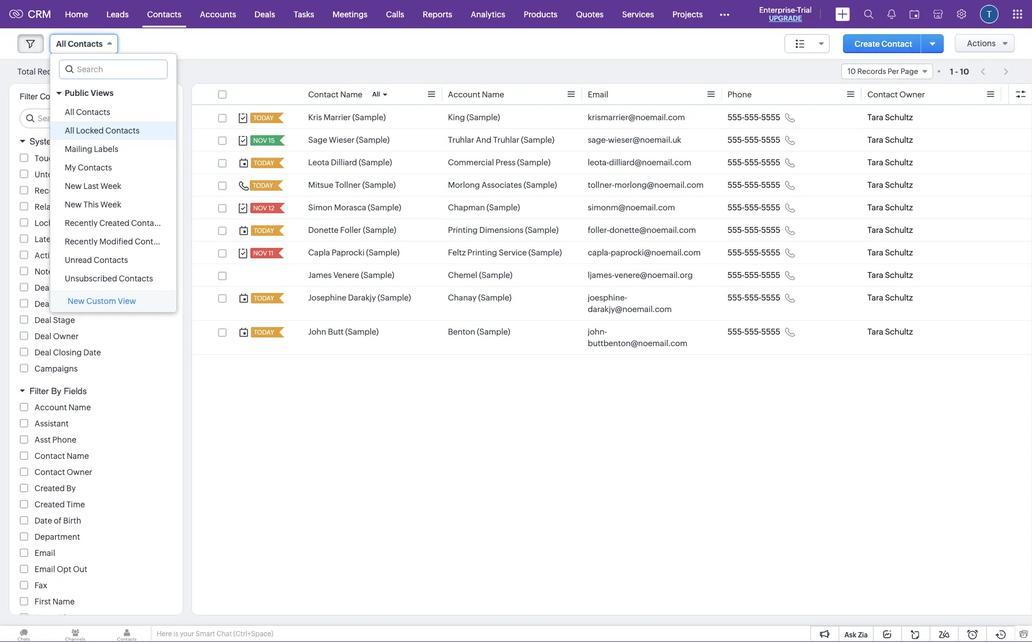 Task type: locate. For each thing, give the bounding box(es) containing it.
0 vertical spatial nov
[[253, 137, 267, 144]]

1 horizontal spatial account
[[448, 90, 480, 99]]

3 555-555-5555 from the top
[[728, 158, 781, 167]]

1 horizontal spatial contact name
[[308, 90, 363, 99]]

0 horizontal spatial home
[[35, 614, 57, 623]]

deal up deal stage
[[35, 299, 51, 309]]

10 inside total records 10
[[70, 67, 79, 76]]

date of birth
[[35, 517, 81, 526]]

created inside option
[[99, 219, 130, 228]]

untouched records
[[35, 170, 110, 179]]

1 tara from the top
[[868, 113, 884, 122]]

today down nov 15
[[254, 160, 274, 167]]

contact
[[882, 39, 913, 48], [308, 90, 339, 99], [868, 90, 898, 99], [35, 452, 65, 461], [35, 468, 65, 477]]

4 schultz from the top
[[885, 180, 913, 190]]

1 vertical spatial created
[[35, 484, 65, 493]]

1 vertical spatial phone
[[52, 436, 76, 445]]

5555 for buttbenton@noemail.com
[[762, 327, 781, 337]]

home for home
[[65, 10, 88, 19]]

tara schultz for venere@noemail.org
[[868, 271, 913, 280]]

15
[[268, 137, 275, 144]]

crm
[[28, 8, 51, 20]]

navigation
[[975, 63, 1015, 80]]

5 tara schultz from the top
[[868, 203, 913, 212]]

1 vertical spatial recently
[[65, 237, 98, 246]]

0 horizontal spatial deals
[[35, 283, 55, 292]]

week for new last week
[[101, 182, 121, 191]]

1 vertical spatial account
[[35, 403, 67, 412]]

0 vertical spatial recently
[[65, 219, 98, 228]]

today for mitsue tollner (sample)
[[253, 182, 273, 189]]

date right "closing"
[[83, 348, 101, 357]]

(sample) right associates
[[524, 180, 557, 190]]

capla
[[308, 248, 330, 257]]

date left of
[[35, 517, 52, 526]]

2 tara schultz from the top
[[868, 135, 913, 145]]

today
[[253, 115, 274, 122], [254, 160, 274, 167], [253, 182, 273, 189], [254, 227, 274, 235], [254, 295, 274, 302], [254, 329, 274, 336]]

today for john butt (sample)
[[254, 329, 274, 336]]

today link for leota
[[251, 158, 275, 168]]

all locked contacts option
[[50, 121, 176, 140]]

tara for darakjy@noemail.com
[[868, 293, 884, 303]]

chanay (sample)
[[448, 293, 512, 303]]

2 tara from the top
[[868, 135, 884, 145]]

tara schultz
[[868, 113, 913, 122], [868, 135, 913, 145], [868, 158, 913, 167], [868, 180, 913, 190], [868, 203, 913, 212], [868, 226, 913, 235], [868, 248, 913, 257], [868, 271, 913, 280], [868, 293, 913, 303], [868, 327, 913, 337]]

tara for paprocki@noemail.com
[[868, 248, 884, 257]]

search element
[[857, 0, 881, 28]]

unread contacts option
[[50, 251, 176, 270]]

6 tara from the top
[[868, 226, 884, 235]]

contact name down asst phone
[[35, 452, 89, 461]]

2 nov from the top
[[253, 205, 267, 212]]

week for new this week
[[100, 200, 121, 209]]

(sample) up sage wieser (sample) link
[[353, 113, 386, 122]]

filter contacts by
[[20, 92, 83, 101]]

0 horizontal spatial account name
[[35, 403, 91, 412]]

filter for filter contacts by
[[20, 92, 38, 101]]

0 vertical spatial created
[[99, 219, 130, 228]]

new for new custom view
[[68, 297, 85, 306]]

unsubscribed contacts option
[[50, 270, 176, 288]]

1 vertical spatial filter
[[30, 386, 49, 396]]

1 vertical spatial new
[[65, 200, 82, 209]]

1 vertical spatial week
[[100, 200, 121, 209]]

0 horizontal spatial 10
[[70, 67, 79, 76]]

phone
[[728, 90, 752, 99], [52, 436, 76, 445], [59, 614, 83, 623]]

10 555-555-5555 from the top
[[728, 327, 781, 337]]

home up all contacts field
[[65, 10, 88, 19]]

today for kris marrier (sample)
[[253, 115, 274, 122]]

records
[[37, 67, 68, 76], [858, 67, 887, 76], [69, 154, 100, 163], [79, 170, 110, 179], [65, 202, 96, 211]]

1 horizontal spatial locked
[[76, 126, 104, 135]]

1 vertical spatial locked
[[35, 218, 62, 228]]

meetings link
[[324, 0, 377, 28]]

filter for filter by fields
[[30, 386, 49, 396]]

nov 15 link
[[250, 135, 276, 146]]

0 horizontal spatial contact owner
[[35, 468, 92, 477]]

(sample) up darakjy
[[361, 271, 394, 280]]

0 vertical spatial by
[[51, 386, 61, 396]]

records up my contacts on the top left of the page
[[69, 154, 100, 163]]

12
[[268, 205, 275, 212]]

deals left tasks link
[[255, 10, 275, 19]]

by inside dropdown button
[[51, 386, 61, 396]]

email
[[588, 90, 609, 99], [59, 235, 80, 244], [35, 549, 55, 558], [35, 565, 55, 574]]

(ctrl+space)
[[233, 631, 273, 638]]

6 tara schultz from the top
[[868, 226, 913, 235]]

nov inside 'nov 12' link
[[253, 205, 267, 212]]

account
[[448, 90, 480, 99], [35, 403, 67, 412]]

5 tara from the top
[[868, 203, 884, 212]]

records for touched
[[69, 154, 100, 163]]

recently up unread
[[65, 237, 98, 246]]

activities
[[35, 251, 69, 260]]

8 555-555-5555 from the top
[[728, 271, 781, 280]]

today link for mitsue
[[250, 180, 274, 191]]

nov for capla
[[253, 250, 267, 257]]

nov left 15
[[253, 137, 267, 144]]

10 right -
[[960, 67, 970, 76]]

owner up "closing"
[[53, 332, 79, 341]]

4 tara schultz from the top
[[868, 180, 913, 190]]

0 horizontal spatial truhlar
[[448, 135, 474, 145]]

1 nov from the top
[[253, 137, 267, 144]]

public
[[65, 89, 89, 98]]

created up the created time
[[35, 484, 65, 493]]

all up total records 10
[[56, 39, 66, 49]]

nov left 11
[[253, 250, 267, 257]]

create contact button
[[843, 34, 924, 53]]

0 vertical spatial contact name
[[308, 90, 363, 99]]

(sample) up commercial press (sample) link
[[521, 135, 555, 145]]

home for home phone
[[35, 614, 57, 623]]

unread contacts
[[65, 256, 128, 265]]

new for new last week
[[65, 182, 82, 191]]

capla-
[[588, 248, 611, 257]]

1 vertical spatial by
[[66, 484, 76, 493]]

name up "king (sample)"
[[482, 90, 504, 99]]

deal left stage at left
[[35, 316, 51, 325]]

(sample) right the "paprocki"
[[366, 248, 400, 257]]

contacts left by at the top
[[40, 92, 72, 101]]

(sample) right wieser
[[356, 135, 390, 145]]

sage
[[308, 135, 327, 145]]

all contacts down home link
[[56, 39, 103, 49]]

new left "this"
[[65, 200, 82, 209]]

3 nov from the top
[[253, 250, 267, 257]]

9 tara from the top
[[868, 293, 884, 303]]

0 vertical spatial contact owner
[[868, 90, 925, 99]]

1 555-555-5555 from the top
[[728, 113, 781, 122]]

3 tara from the top
[[868, 158, 884, 167]]

nov inside nov 15 link
[[253, 137, 267, 144]]

home down first on the left
[[35, 614, 57, 623]]

commercial press (sample)
[[448, 158, 551, 167]]

calls link
[[377, 0, 414, 28]]

Search text field
[[60, 60, 167, 79], [20, 109, 174, 128]]

8 tara from the top
[[868, 271, 884, 280]]

2 555-555-5555 from the top
[[728, 135, 781, 145]]

contact up per at the top of the page
[[882, 39, 913, 48]]

6 schultz from the top
[[885, 226, 913, 235]]

filters
[[93, 137, 117, 147]]

0 vertical spatial filter
[[20, 92, 38, 101]]

2 vertical spatial created
[[35, 500, 65, 510]]

2 5555 from the top
[[762, 135, 781, 145]]

1 horizontal spatial 10
[[848, 67, 856, 76]]

contacts right modified
[[135, 237, 169, 246]]

kris
[[308, 113, 322, 122]]

all up kris marrier (sample)
[[372, 91, 380, 98]]

create menu image
[[836, 7, 850, 21]]

1 horizontal spatial truhlar
[[493, 135, 520, 145]]

deals link
[[245, 0, 285, 28]]

new inside 'new last week' option
[[65, 182, 82, 191]]

week down my contacts option
[[101, 182, 121, 191]]

2 schultz from the top
[[885, 135, 913, 145]]

tollner-morlong@noemail.com link
[[588, 179, 704, 191]]

all down by at the top
[[65, 108, 74, 117]]

contacts up new last week
[[78, 163, 112, 172]]

calls
[[386, 10, 404, 19]]

9 5555 from the top
[[762, 293, 781, 303]]

donette
[[308, 226, 339, 235]]

0 vertical spatial week
[[101, 182, 121, 191]]

today link for josephine
[[251, 293, 275, 304]]

0 vertical spatial date
[[83, 348, 101, 357]]

ljames-venere@noemail.org
[[588, 271, 693, 280]]

(sample) right tollner
[[363, 180, 396, 190]]

2 week from the top
[[100, 200, 121, 209]]

deal up campaigns
[[35, 348, 51, 357]]

labels
[[94, 145, 118, 154]]

meetings
[[333, 10, 368, 19]]

schultz for morlong@noemail.com
[[885, 180, 913, 190]]

7 555-555-5555 from the top
[[728, 248, 781, 257]]

-
[[956, 67, 959, 76]]

sage wieser (sample) link
[[308, 134, 390, 146]]

7 5555 from the top
[[762, 248, 781, 257]]

tollner-morlong@noemail.com
[[588, 180, 704, 190]]

0 horizontal spatial action
[[63, 186, 88, 195]]

10 tara schultz from the top
[[868, 327, 913, 337]]

row group
[[192, 106, 1033, 355]]

all inside all contacts option
[[65, 108, 74, 117]]

10 down create
[[848, 67, 856, 76]]

10 Records Per Page field
[[842, 64, 934, 79]]

schultz for venere@noemail.org
[[885, 271, 913, 280]]

6 555-555-5555 from the top
[[728, 226, 781, 235]]

contacts up filters
[[105, 126, 140, 135]]

leads link
[[97, 0, 138, 28]]

1 recently from the top
[[65, 219, 98, 228]]

0 horizontal spatial locked
[[35, 218, 62, 228]]

record action
[[35, 186, 88, 195]]

2 vertical spatial phone
[[59, 614, 83, 623]]

capla paprocki (sample)
[[308, 248, 400, 257]]

8 tara schultz from the top
[[868, 271, 913, 280]]

new inside new custom view link
[[68, 297, 85, 306]]

new inside new this week option
[[65, 200, 82, 209]]

9 schultz from the top
[[885, 293, 913, 303]]

1 horizontal spatial deals
[[255, 10, 275, 19]]

contact owner up created by on the left
[[35, 468, 92, 477]]

0 vertical spatial printing
[[448, 226, 478, 235]]

today up nov 15 link
[[253, 115, 274, 122]]

deals down notes
[[35, 283, 55, 292]]

2 deal from the top
[[35, 316, 51, 325]]

created up recently modified contacts option
[[99, 219, 130, 228]]

0 horizontal spatial date
[[35, 517, 52, 526]]

capla-paprocki@noemail.com
[[588, 248, 701, 257]]

search text field up system defined filters dropdown button
[[20, 109, 174, 128]]

8 schultz from the top
[[885, 271, 913, 280]]

all contacts option
[[50, 103, 176, 121]]

0 vertical spatial account
[[448, 90, 480, 99]]

owner
[[900, 90, 925, 99], [53, 332, 79, 341], [67, 468, 92, 477]]

account name up "king (sample)"
[[448, 90, 504, 99]]

contact up kris on the top of page
[[308, 90, 339, 99]]

kris marrier (sample) link
[[308, 112, 386, 123]]

john butt (sample)
[[308, 327, 379, 337]]

assistant
[[35, 419, 69, 429]]

555-555-5555 for capla-paprocki@noemail.com
[[728, 248, 781, 257]]

0 horizontal spatial by
[[51, 386, 61, 396]]

deals
[[255, 10, 275, 19], [35, 283, 55, 292]]

search text field up public views dropdown button
[[60, 60, 167, 79]]

4 tara from the top
[[868, 180, 884, 190]]

nov inside nov 11 link
[[253, 250, 267, 257]]

all contacts inside field
[[56, 39, 103, 49]]

public views region
[[50, 103, 176, 288]]

contact name
[[308, 90, 363, 99], [35, 452, 89, 461]]

3 deal from the top
[[35, 332, 51, 341]]

1 deal from the top
[[35, 299, 51, 309]]

new down untouched records
[[65, 182, 82, 191]]

4 5555 from the top
[[762, 180, 781, 190]]

tara for venere@noemail.org
[[868, 271, 884, 280]]

contacts down public views
[[76, 108, 110, 117]]

9 tara schultz from the top
[[868, 293, 913, 303]]

touched records
[[35, 154, 100, 163]]

records for related
[[65, 202, 96, 211]]

all up system defined filters in the top of the page
[[65, 126, 74, 135]]

3 tara schultz from the top
[[868, 158, 913, 167]]

deal for deal closing date
[[35, 348, 51, 357]]

555-555-5555 for sage-wieser@noemail.uk
[[728, 135, 781, 145]]

phone for home phone
[[59, 614, 83, 623]]

1 horizontal spatial by
[[66, 484, 76, 493]]

1 horizontal spatial date
[[83, 348, 101, 357]]

filter inside dropdown button
[[30, 386, 49, 396]]

10 for total records 10
[[70, 67, 79, 76]]

tara for morlong@noemail.com
[[868, 180, 884, 190]]

deal down deal stage
[[35, 332, 51, 341]]

0 vertical spatial action
[[63, 186, 88, 195]]

tara schultz for morlong@noemail.com
[[868, 180, 913, 190]]

created for created by
[[35, 484, 65, 493]]

deal for deal owner
[[35, 332, 51, 341]]

donette foller (sample) link
[[308, 224, 396, 236]]

1 truhlar from the left
[[448, 135, 474, 145]]

filter down campaigns
[[30, 386, 49, 396]]

(sample) right press
[[517, 158, 551, 167]]

schultz for buttbenton@noemail.com
[[885, 327, 913, 337]]

2 vertical spatial owner
[[67, 468, 92, 477]]

new up stage at left
[[68, 297, 85, 306]]

printing up chemel (sample) link
[[468, 248, 497, 257]]

10 tara from the top
[[868, 327, 884, 337]]

0 vertical spatial locked
[[76, 126, 104, 135]]

None field
[[785, 34, 830, 53]]

nov 11
[[253, 250, 274, 257]]

leota dilliard (sample)
[[308, 158, 392, 167]]

nov for sage
[[253, 137, 267, 144]]

10 5555 from the top
[[762, 327, 781, 337]]

ask zia
[[845, 631, 868, 639]]

0 vertical spatial all contacts
[[56, 39, 103, 49]]

darakjy
[[348, 293, 376, 303]]

josephine
[[308, 293, 347, 303]]

(sample) up service
[[525, 226, 559, 235]]

truhlar up press
[[493, 135, 520, 145]]

chats image
[[0, 626, 48, 643]]

1 vertical spatial home
[[35, 614, 57, 623]]

all
[[56, 39, 66, 49], [372, 91, 380, 98], [65, 108, 74, 117], [65, 126, 74, 135]]

new custom view
[[68, 297, 136, 306]]

10 schultz from the top
[[885, 327, 913, 337]]

created for created time
[[35, 500, 65, 510]]

recently for recently modified contacts
[[65, 237, 98, 246]]

0 vertical spatial home
[[65, 10, 88, 19]]

contacts image
[[103, 626, 151, 643]]

owner up created by on the left
[[67, 468, 92, 477]]

recently created contacts option
[[50, 214, 176, 233]]

1 vertical spatial printing
[[468, 248, 497, 257]]

9 555-555-5555 from the top
[[728, 293, 781, 303]]

1 horizontal spatial home
[[65, 10, 88, 19]]

wieser
[[329, 135, 355, 145]]

contacts up recently modified contacts
[[131, 219, 165, 228]]

records left per at the top of the page
[[858, 67, 887, 76]]

simon morasca (sample) link
[[308, 202, 401, 213]]

2 vertical spatial new
[[68, 297, 85, 306]]

3 5555 from the top
[[762, 158, 781, 167]]

account up assistant
[[35, 403, 67, 412]]

today up nov 11 link
[[254, 227, 274, 235]]

5555 for dilliard@noemail.com
[[762, 158, 781, 167]]

action up related records action
[[63, 186, 88, 195]]

555-555-5555 for john- buttbenton@noemail.com
[[728, 327, 781, 337]]

deal for deal amount
[[35, 299, 51, 309]]

related records action
[[35, 202, 122, 211]]

records down last
[[65, 202, 96, 211]]

josephine darakjy (sample)
[[308, 293, 411, 303]]

john- buttbenton@noemail.com
[[588, 327, 688, 348]]

7 schultz from the top
[[885, 248, 913, 257]]

by
[[74, 92, 83, 101]]

locked up defined
[[76, 126, 104, 135]]

printing down chapman
[[448, 226, 478, 235]]

(sample) right butt in the bottom of the page
[[345, 327, 379, 337]]

1 week from the top
[[101, 182, 121, 191]]

4 555-555-5555 from the top
[[728, 180, 781, 190]]

2 vertical spatial nov
[[253, 250, 267, 257]]

today link down nov 15
[[251, 158, 275, 168]]

555-555-5555 for simonm@noemail.com
[[728, 203, 781, 212]]

6 5555 from the top
[[762, 226, 781, 235]]

schultz for darakjy@noemail.com
[[885, 293, 913, 303]]

morasca
[[334, 203, 366, 212]]

benton
[[448, 327, 475, 337]]

1 horizontal spatial account name
[[448, 90, 504, 99]]

today link left john
[[251, 327, 275, 338]]

chanay
[[448, 293, 477, 303]]

555-555-5555 for ljames-venere@noemail.org
[[728, 271, 781, 280]]

tara schultz for dilliard@noemail.com
[[868, 158, 913, 167]]

contact owner down per at the top of the page
[[868, 90, 925, 99]]

channels image
[[52, 626, 99, 643]]

2 horizontal spatial 10
[[960, 67, 970, 76]]

tara for donette@noemail.com
[[868, 226, 884, 235]]

my
[[65, 163, 76, 172]]

associates
[[482, 180, 522, 190]]

records for 10
[[858, 67, 887, 76]]

1
[[950, 67, 954, 76]]

recently down related records action
[[65, 219, 98, 228]]

week up recently created contacts option
[[100, 200, 121, 209]]

action
[[63, 186, 88, 195], [98, 202, 122, 211]]

locked
[[76, 126, 104, 135], [35, 218, 62, 228]]

3 schultz from the top
[[885, 158, 913, 167]]

created
[[99, 219, 130, 228], [35, 484, 65, 493], [35, 500, 65, 510]]

john- buttbenton@noemail.com link
[[588, 326, 705, 349]]

action up recently created contacts option
[[98, 202, 122, 211]]

by left fields
[[51, 386, 61, 396]]

7 tara from the top
[[868, 248, 884, 257]]

today down nov 11 in the top of the page
[[254, 295, 274, 302]]

1 vertical spatial action
[[98, 202, 122, 211]]

5555 for morlong@noemail.com
[[762, 180, 781, 190]]

account name down filter by fields
[[35, 403, 91, 412]]

nov 12 link
[[250, 203, 276, 213]]

simon
[[308, 203, 333, 212]]

1 vertical spatial date
[[35, 517, 52, 526]]

views
[[91, 89, 114, 98]]

0 vertical spatial new
[[65, 182, 82, 191]]

1 vertical spatial all contacts
[[65, 108, 110, 117]]

filter down total
[[20, 92, 38, 101]]

schultz for paprocki@noemail.com
[[885, 248, 913, 257]]

simonm@noemail.com link
[[588, 202, 675, 213]]

tara schultz for paprocki@noemail.com
[[868, 248, 913, 257]]

account up king
[[448, 90, 480, 99]]

today up 'nov 12' link
[[253, 182, 273, 189]]

0 horizontal spatial contact name
[[35, 452, 89, 461]]

calendar image
[[910, 10, 920, 19]]

4 deal from the top
[[35, 348, 51, 357]]

records inside 'field'
[[858, 67, 887, 76]]

sage-wieser@noemail.uk
[[588, 135, 682, 145]]

555-555-5555 for tollner-morlong@noemail.com
[[728, 180, 781, 190]]

today link up nov 15 link
[[250, 113, 275, 123]]

10 records per page
[[848, 67, 919, 76]]

nov left the 12
[[253, 205, 267, 212]]

1 vertical spatial deals
[[35, 283, 55, 292]]

mailing labels
[[65, 145, 118, 154]]

all contacts inside option
[[65, 108, 110, 117]]

row group containing kris marrier (sample)
[[192, 106, 1033, 355]]

owner down "page"
[[900, 90, 925, 99]]

records up filter contacts by
[[37, 67, 68, 76]]

1 vertical spatial nov
[[253, 205, 267, 212]]

chemel (sample)
[[448, 271, 513, 280]]

2 recently from the top
[[65, 237, 98, 246]]

contacts inside option
[[105, 126, 140, 135]]

0 vertical spatial phone
[[728, 90, 752, 99]]

printing
[[448, 226, 478, 235], [468, 248, 497, 257]]

date
[[83, 348, 101, 357], [35, 517, 52, 526]]

contact name up marrier
[[308, 90, 363, 99]]

feltz printing service (sample) link
[[448, 247, 562, 259]]

tara for buttbenton@noemail.com
[[868, 327, 884, 337]]

8 5555 from the top
[[762, 271, 781, 280]]

7 tara schultz from the top
[[868, 248, 913, 257]]

5 555-555-5555 from the top
[[728, 203, 781, 212]]

accounts
[[200, 10, 236, 19]]



Task type: vqa. For each thing, say whether or not it's contained in the screenshot.


Task type: describe. For each thing, give the bounding box(es) containing it.
kris marrier (sample)
[[308, 113, 386, 122]]

1 horizontal spatial action
[[98, 202, 122, 211]]

recently created contacts
[[65, 219, 165, 228]]

tara for wieser@noemail.uk
[[868, 135, 884, 145]]

5555 for donette@noemail.com
[[762, 226, 781, 235]]

schultz for dilliard@noemail.com
[[885, 158, 913, 167]]

1 tara schultz from the top
[[868, 113, 913, 122]]

10 inside 10 records per page 'field'
[[848, 67, 856, 76]]

tara schultz for donette@noemail.com
[[868, 226, 913, 235]]

chanay (sample) link
[[448, 292, 512, 304]]

today link for john
[[251, 327, 275, 338]]

5555 for venere@noemail.org
[[762, 271, 781, 280]]

services link
[[613, 0, 664, 28]]

analytics link
[[462, 0, 515, 28]]

0 vertical spatial account name
[[448, 90, 504, 99]]

name down asst phone
[[67, 452, 89, 461]]

profile element
[[974, 0, 1006, 28]]

analytics
[[471, 10, 505, 19]]

schultz for donette@noemail.com
[[885, 226, 913, 235]]

service
[[499, 248, 527, 257]]

amount
[[53, 299, 84, 309]]

1 vertical spatial contact name
[[35, 452, 89, 461]]

tara schultz for wieser@noemail.uk
[[868, 135, 913, 145]]

5 5555 from the top
[[762, 203, 781, 212]]

555-555-5555 for joesphine- darakjy@noemail.com
[[728, 293, 781, 303]]

signals element
[[881, 0, 903, 28]]

paprocki
[[332, 248, 365, 257]]

new this week option
[[50, 196, 176, 214]]

benton (sample) link
[[448, 326, 511, 338]]

contact inside button
[[882, 39, 913, 48]]

john-
[[588, 327, 607, 337]]

trial
[[797, 5, 812, 14]]

records for total
[[37, 67, 68, 76]]

All Contacts field
[[50, 34, 118, 54]]

email opt out
[[35, 565, 87, 574]]

new for new this week
[[65, 200, 82, 209]]

home link
[[56, 0, 97, 28]]

tasks
[[294, 10, 314, 19]]

email up krismarrier@noemail.com link
[[588, 90, 609, 99]]

555-555-5555 for foller-donette@noemail.com
[[728, 226, 781, 235]]

(sample) down chemel (sample) link
[[478, 293, 512, 303]]

555-555-5555 for krismarrier@noemail.com
[[728, 113, 781, 122]]

mailing labels option
[[50, 140, 176, 158]]

mitsue
[[308, 180, 334, 190]]

recently modified contacts option
[[50, 233, 176, 251]]

filter by fields button
[[9, 381, 183, 401]]

(sample) up "and"
[[467, 113, 500, 122]]

today for donette foller (sample)
[[254, 227, 274, 235]]

chemel
[[448, 271, 478, 280]]

contacts up "unsubscribed contacts"
[[94, 256, 128, 265]]

(sample) right the dilliard
[[359, 158, 392, 167]]

leota-dilliard@noemail.com link
[[588, 157, 692, 168]]

0 vertical spatial deals
[[255, 10, 275, 19]]

created time
[[35, 500, 85, 510]]

0 horizontal spatial account
[[35, 403, 67, 412]]

venere
[[334, 271, 359, 280]]

555-555-5555 for leota-dilliard@noemail.com
[[728, 158, 781, 167]]

by for created
[[66, 484, 76, 493]]

1 vertical spatial owner
[[53, 332, 79, 341]]

(sample) right benton at the bottom left of the page
[[477, 327, 511, 337]]

1 horizontal spatial contact owner
[[868, 90, 925, 99]]

all inside all locked contacts option
[[65, 126, 74, 135]]

5555 for darakjy@noemail.com
[[762, 293, 781, 303]]

your
[[180, 631, 194, 638]]

email up unread
[[59, 235, 80, 244]]

5555 for wieser@noemail.uk
[[762, 135, 781, 145]]

today for josephine darakjy (sample)
[[254, 295, 274, 302]]

feltz
[[448, 248, 466, 257]]

this
[[83, 200, 99, 209]]

crm link
[[9, 8, 51, 20]]

total records 10
[[17, 67, 79, 76]]

first
[[35, 598, 51, 607]]

0 vertical spatial owner
[[900, 90, 925, 99]]

commercial press (sample) link
[[448, 157, 551, 168]]

(sample) down feltz printing service (sample) link
[[479, 271, 513, 280]]

smart
[[196, 631, 215, 638]]

1 vertical spatial account name
[[35, 403, 91, 412]]

chapman
[[448, 203, 485, 212]]

of
[[54, 517, 62, 526]]

james
[[308, 271, 332, 280]]

deal stage
[[35, 316, 75, 325]]

modified
[[99, 237, 133, 246]]

untouched
[[35, 170, 77, 179]]

asst phone
[[35, 436, 76, 445]]

sage-
[[588, 135, 608, 145]]

and
[[476, 135, 492, 145]]

feltz printing service (sample)
[[448, 248, 562, 257]]

wieser@noemail.uk
[[608, 135, 682, 145]]

all locked contacts
[[65, 126, 140, 135]]

all inside all contacts field
[[56, 39, 66, 49]]

Other Modules field
[[713, 5, 737, 23]]

nov 11 link
[[250, 248, 275, 259]]

accounts link
[[191, 0, 245, 28]]

joesphine-
[[588, 293, 627, 303]]

tara for dilliard@noemail.com
[[868, 158, 884, 167]]

foller-donette@noemail.com
[[588, 226, 696, 235]]

name up kris marrier (sample)
[[340, 90, 363, 99]]

defined
[[61, 137, 91, 147]]

closing
[[53, 348, 82, 357]]

birth
[[63, 517, 81, 526]]

nov for simon
[[253, 205, 267, 212]]

capla paprocki (sample) link
[[308, 247, 400, 259]]

per
[[888, 67, 900, 76]]

donette@noemail.com
[[610, 226, 696, 235]]

signals image
[[888, 9, 896, 19]]

created by
[[35, 484, 76, 493]]

name up home phone at bottom
[[52, 598, 75, 607]]

5555 for paprocki@noemail.com
[[762, 248, 781, 257]]

tara schultz for darakjy@noemail.com
[[868, 293, 913, 303]]

1 vertical spatial contact owner
[[35, 468, 92, 477]]

chemel (sample) link
[[448, 270, 513, 281]]

capla-paprocki@noemail.com link
[[588, 247, 701, 259]]

status
[[81, 235, 105, 244]]

recently for recently created contacts
[[65, 219, 98, 228]]

first name
[[35, 598, 75, 607]]

benton (sample)
[[448, 327, 511, 337]]

5 schultz from the top
[[885, 203, 913, 212]]

0 vertical spatial search text field
[[60, 60, 167, 79]]

today link for kris
[[250, 113, 275, 123]]

(sample) right darakjy
[[378, 293, 411, 303]]

today for leota dilliard (sample)
[[254, 160, 274, 167]]

related
[[35, 202, 63, 211]]

ljames-
[[588, 271, 615, 280]]

mitsue tollner (sample)
[[308, 180, 396, 190]]

james venere (sample) link
[[308, 270, 394, 281]]

2 truhlar from the left
[[493, 135, 520, 145]]

commercial
[[448, 158, 494, 167]]

profile image
[[980, 5, 999, 23]]

phone for asst phone
[[52, 436, 76, 445]]

contacts right the leads link
[[147, 10, 182, 19]]

tara schultz for buttbenton@noemail.com
[[868, 327, 913, 337]]

fax
[[35, 581, 47, 591]]

marrier
[[324, 113, 351, 122]]

total
[[17, 67, 36, 76]]

today link for donette
[[251, 226, 275, 236]]

paprocki@noemail.com
[[611, 248, 701, 257]]

(sample) right service
[[529, 248, 562, 257]]

schultz for wieser@noemail.uk
[[885, 135, 913, 145]]

opt
[[57, 565, 71, 574]]

1 schultz from the top
[[885, 113, 913, 122]]

search image
[[864, 9, 874, 19]]

size image
[[796, 39, 805, 49]]

10 for 1 - 10
[[960, 67, 970, 76]]

locked inside option
[[76, 126, 104, 135]]

1 vertical spatial search text field
[[20, 109, 174, 128]]

venere@noemail.org
[[615, 271, 693, 280]]

(sample) right foller
[[363, 226, 396, 235]]

contact down the 10 records per page
[[868, 90, 898, 99]]

contacts up the view
[[119, 274, 153, 283]]

new last week option
[[50, 177, 176, 196]]

actions
[[967, 39, 996, 48]]

contact down asst phone
[[35, 452, 65, 461]]

(sample) up printing dimensions (sample)
[[487, 203, 520, 212]]

custom
[[86, 297, 116, 306]]

enterprise-trial upgrade
[[760, 5, 812, 22]]

by for filter
[[51, 386, 61, 396]]

create menu element
[[829, 0, 857, 28]]

printing dimensions (sample)
[[448, 226, 559, 235]]

email down department
[[35, 549, 55, 558]]

projects link
[[664, 0, 713, 28]]

deal for deal stage
[[35, 316, 51, 325]]

services
[[622, 10, 654, 19]]

contacts link
[[138, 0, 191, 28]]

leota-dilliard@noemail.com
[[588, 158, 692, 167]]

asst
[[35, 436, 51, 445]]

1 5555 from the top
[[762, 113, 781, 122]]

leota-
[[588, 158, 609, 167]]

records for untouched
[[79, 170, 110, 179]]

(sample) right morasca
[[368, 203, 401, 212]]

department
[[35, 533, 80, 542]]

email up fax
[[35, 565, 55, 574]]

contacts inside field
[[68, 39, 103, 49]]

name down fields
[[69, 403, 91, 412]]

contact up created by on the left
[[35, 468, 65, 477]]

fields
[[64, 386, 87, 396]]

zia
[[858, 631, 868, 639]]

my contacts option
[[50, 158, 176, 177]]



